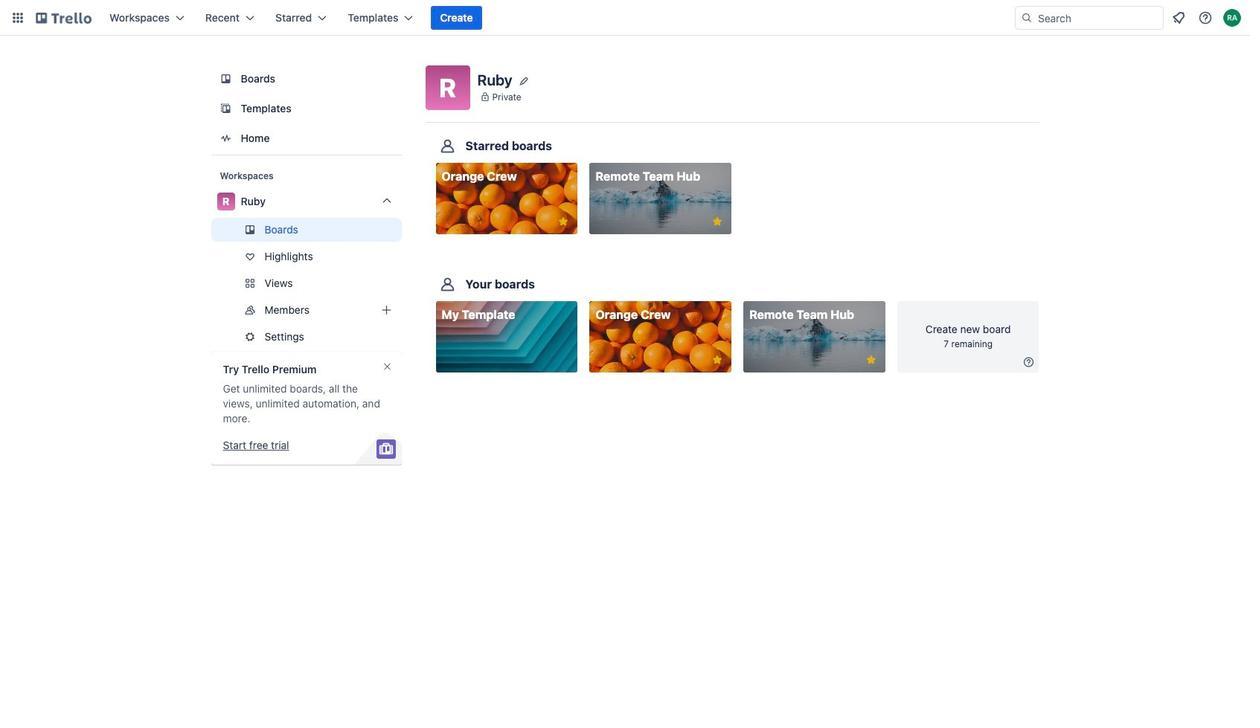 Task type: describe. For each thing, give the bounding box(es) containing it.
add image
[[378, 302, 396, 319]]

ruby anderson (rubyanderson7) image
[[1224, 9, 1242, 27]]

board image
[[217, 70, 235, 88]]

back to home image
[[36, 6, 92, 30]]

search image
[[1021, 12, 1033, 24]]

click to unstar this board. it will be removed from your starred list. image
[[865, 354, 878, 367]]

sm image
[[1022, 355, 1037, 370]]

home image
[[217, 130, 235, 147]]



Task type: vqa. For each thing, say whether or not it's contained in the screenshot.
Click to unstar this board. It will be removed from your starred list. image
yes



Task type: locate. For each thing, give the bounding box(es) containing it.
template board image
[[217, 100, 235, 118]]

click to unstar this board. it will be removed from your starred list. image
[[557, 215, 570, 229], [711, 215, 724, 229], [711, 354, 724, 367]]

open information menu image
[[1199, 10, 1213, 25]]

Search field
[[1033, 7, 1164, 28]]

primary element
[[0, 0, 1251, 36]]

0 notifications image
[[1170, 9, 1188, 27]]



